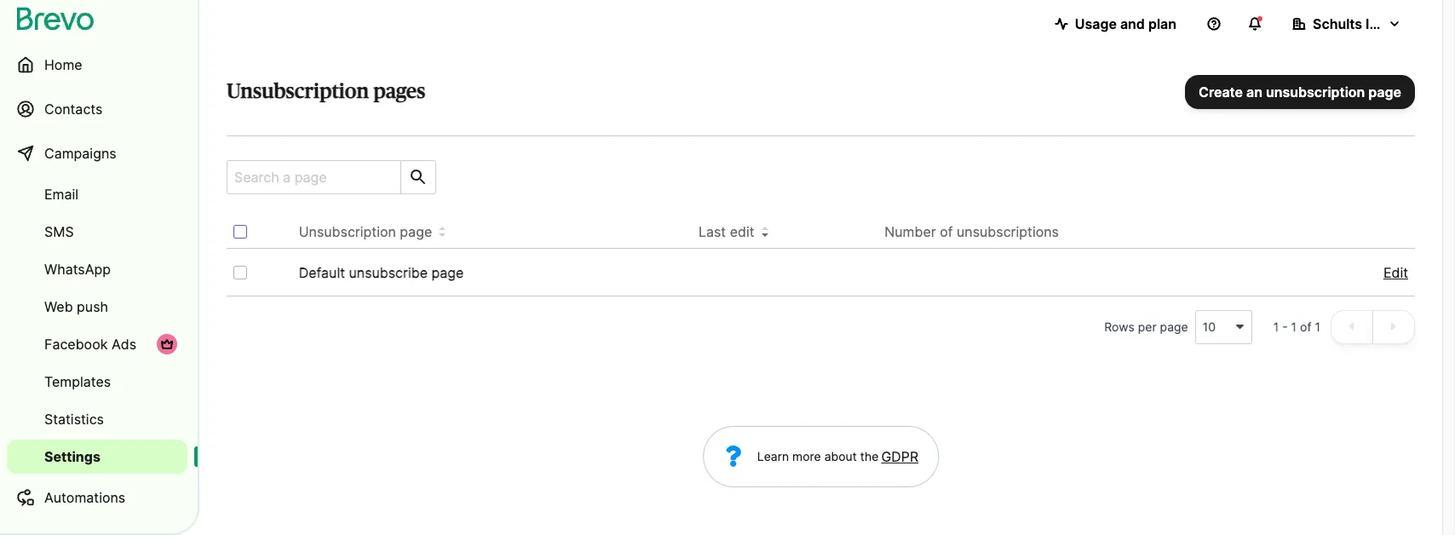 Task type: locate. For each thing, give the bounding box(es) containing it.
0 horizontal spatial 1
[[1274, 320, 1279, 334]]

usage
[[1075, 15, 1117, 32]]

page up unsubscribe
[[400, 223, 432, 240]]

1 - 1 of 1
[[1274, 320, 1321, 334]]

last edit
[[699, 223, 754, 240]]

home
[[44, 56, 82, 73]]

settings link
[[7, 440, 187, 474]]

search image
[[408, 167, 429, 187]]

1 horizontal spatial of
[[1300, 320, 1312, 334]]

0 horizontal spatial of
[[940, 223, 953, 240]]

unsubscription inside button
[[299, 223, 396, 240]]

number
[[885, 223, 936, 240]]

unsubscription for unsubscription pages
[[227, 82, 369, 102]]

sms link
[[7, 215, 187, 249]]

usage and plan button
[[1041, 7, 1190, 41]]

more
[[792, 449, 821, 463]]

2 horizontal spatial 1
[[1315, 320, 1321, 334]]

1 vertical spatial unsubscription
[[299, 223, 396, 240]]

search button
[[400, 161, 435, 193]]

0 vertical spatial unsubscription
[[227, 82, 369, 102]]

unsubscription page button
[[299, 222, 446, 242]]

facebook ads
[[44, 336, 136, 353]]

settings
[[44, 448, 100, 465]]

per
[[1138, 320, 1157, 334]]

and
[[1120, 15, 1145, 32]]

whatsapp link
[[7, 252, 187, 286]]

of
[[940, 223, 953, 240], [1300, 320, 1312, 334]]

push
[[77, 298, 108, 315]]

unsubscription
[[227, 82, 369, 102], [299, 223, 396, 240]]

edit
[[730, 223, 754, 240]]

number of unsubscriptions button
[[885, 222, 1073, 242]]

inc
[[1366, 15, 1386, 32]]

of right -
[[1300, 320, 1312, 334]]

web push
[[44, 298, 108, 315]]

0 vertical spatial of
[[940, 223, 953, 240]]

page
[[1369, 83, 1402, 101], [400, 223, 432, 240], [432, 264, 464, 281], [1160, 320, 1188, 334]]

campaigns link
[[7, 133, 187, 174]]

gdpr link
[[879, 446, 919, 467]]

rows per page
[[1104, 320, 1188, 334]]

automations link
[[7, 477, 187, 518]]

unsubscribe
[[349, 264, 428, 281]]

statistics
[[44, 411, 104, 428]]

ads
[[112, 336, 136, 353]]

schults inc button
[[1279, 7, 1415, 41]]

of right number
[[940, 223, 953, 240]]

1
[[1274, 320, 1279, 334], [1291, 320, 1297, 334], [1315, 320, 1321, 334]]

create an unsubscription page link
[[1185, 75, 1415, 109]]

plan
[[1148, 15, 1177, 32]]

unsubscription for unsubscription page
[[299, 223, 396, 240]]

page inside button
[[400, 223, 432, 240]]

1 horizontal spatial 1
[[1291, 320, 1297, 334]]

statistics link
[[7, 402, 187, 436]]

facebook ads link
[[7, 327, 187, 361]]

automations
[[44, 489, 125, 506]]



Task type: describe. For each thing, give the bounding box(es) containing it.
left___rvooi image
[[160, 337, 174, 351]]

templates
[[44, 373, 111, 390]]

3 1 from the left
[[1315, 320, 1321, 334]]

default unsubscribe page
[[299, 264, 464, 281]]

templates link
[[7, 365, 187, 399]]

edit
[[1384, 264, 1408, 281]]

learn more about the gdpr
[[757, 448, 919, 465]]

pages
[[373, 82, 426, 102]]

2 1 from the left
[[1291, 320, 1297, 334]]

home link
[[7, 44, 187, 85]]

usage and plan
[[1075, 15, 1177, 32]]

1 1 from the left
[[1274, 320, 1279, 334]]

create an unsubscription page
[[1199, 83, 1402, 101]]

campaigns
[[44, 145, 116, 162]]

default unsubscribe page link
[[299, 264, 464, 281]]

page down inc
[[1369, 83, 1402, 101]]

email
[[44, 186, 78, 203]]

unsubscription page
[[299, 223, 432, 240]]

about
[[824, 449, 857, 463]]

learn
[[757, 449, 789, 463]]

schults
[[1313, 15, 1362, 32]]

of inside button
[[940, 223, 953, 240]]

unsubscription pages
[[227, 82, 426, 102]]

number of unsubscriptions
[[885, 223, 1059, 240]]

page right unsubscribe
[[432, 264, 464, 281]]

unsubscriptions
[[957, 223, 1059, 240]]

-
[[1282, 320, 1288, 334]]

whatsapp
[[44, 261, 111, 278]]

create
[[1199, 83, 1243, 101]]

edit link
[[1384, 262, 1408, 283]]

page right per
[[1160, 320, 1188, 334]]

1 vertical spatial of
[[1300, 320, 1312, 334]]

default
[[299, 264, 345, 281]]

last edit button
[[699, 222, 768, 242]]

schults inc
[[1313, 15, 1386, 32]]

facebook
[[44, 336, 108, 353]]

unsubscription
[[1266, 83, 1365, 101]]

the
[[860, 449, 879, 463]]

sms
[[44, 223, 74, 240]]

gdpr
[[881, 448, 919, 465]]

contacts
[[44, 101, 103, 118]]

an
[[1247, 83, 1263, 101]]

last
[[699, 223, 726, 240]]

email link
[[7, 177, 187, 211]]

rows
[[1104, 320, 1135, 334]]

web
[[44, 298, 73, 315]]

Campaign name search field
[[227, 161, 394, 193]]

web push link
[[7, 290, 187, 324]]

contacts link
[[7, 89, 187, 130]]



Task type: vqa. For each thing, say whether or not it's contained in the screenshot.
the unsubscribe
yes



